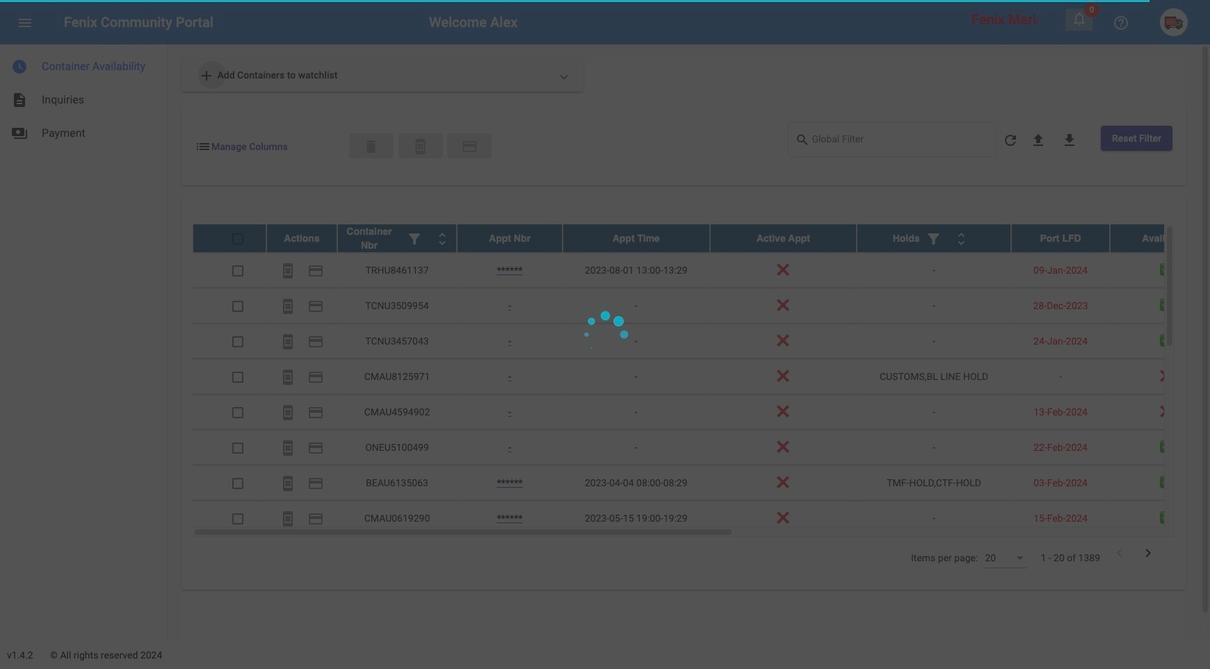 Task type: locate. For each thing, give the bounding box(es) containing it.
no color image
[[1071, 10, 1088, 27], [17, 15, 33, 32], [11, 92, 28, 109], [795, 132, 812, 149], [195, 138, 211, 155], [462, 138, 478, 155], [406, 231, 423, 248], [434, 231, 451, 248], [280, 299, 296, 315], [307, 370, 324, 386], [280, 476, 296, 493], [307, 476, 324, 493], [1112, 545, 1128, 562]]

grid
[[193, 225, 1211, 538]]

navigation
[[0, 45, 167, 150]]

4 row from the top
[[193, 324, 1211, 360]]

1 row from the top
[[193, 225, 1211, 253]]

3 row from the top
[[193, 289, 1211, 324]]

9 row from the top
[[193, 502, 1211, 537]]

no color image
[[1113, 15, 1130, 32], [11, 58, 28, 75], [11, 125, 28, 142], [1002, 132, 1019, 149], [1030, 132, 1047, 149], [1062, 132, 1078, 149], [412, 138, 429, 155], [926, 231, 942, 248], [953, 231, 970, 248], [280, 263, 296, 280], [307, 263, 324, 280], [307, 299, 324, 315], [280, 334, 296, 351], [307, 334, 324, 351], [280, 370, 296, 386], [280, 405, 296, 422], [307, 405, 324, 422], [280, 441, 296, 457], [307, 441, 324, 457], [280, 512, 296, 528], [307, 512, 324, 528], [1140, 545, 1157, 562]]

row
[[193, 225, 1211, 253], [193, 253, 1211, 289], [193, 289, 1211, 324], [193, 324, 1211, 360], [193, 360, 1211, 395], [193, 395, 1211, 431], [193, 431, 1211, 466], [193, 466, 1211, 502], [193, 502, 1211, 537]]

6 row from the top
[[193, 395, 1211, 431]]

8 column header from the left
[[1110, 225, 1211, 253]]

column header
[[266, 225, 337, 253], [337, 225, 457, 253], [457, 225, 563, 253], [563, 225, 710, 253], [710, 225, 857, 253], [857, 225, 1012, 253], [1012, 225, 1110, 253], [1110, 225, 1211, 253]]

7 row from the top
[[193, 431, 1211, 466]]

4 column header from the left
[[563, 225, 710, 253]]



Task type: vqa. For each thing, say whether or not it's contained in the screenshot.
6th cell from the top
no



Task type: describe. For each thing, give the bounding box(es) containing it.
1 column header from the left
[[266, 225, 337, 253]]

Global Watchlist Filter field
[[812, 136, 990, 147]]

8 row from the top
[[193, 466, 1211, 502]]

7 column header from the left
[[1012, 225, 1110, 253]]

5 row from the top
[[193, 360, 1211, 395]]

2 row from the top
[[193, 253, 1211, 289]]

6 column header from the left
[[857, 225, 1012, 253]]

3 column header from the left
[[457, 225, 563, 253]]

5 column header from the left
[[710, 225, 857, 253]]

delete image
[[363, 138, 380, 155]]

2 column header from the left
[[337, 225, 457, 253]]



